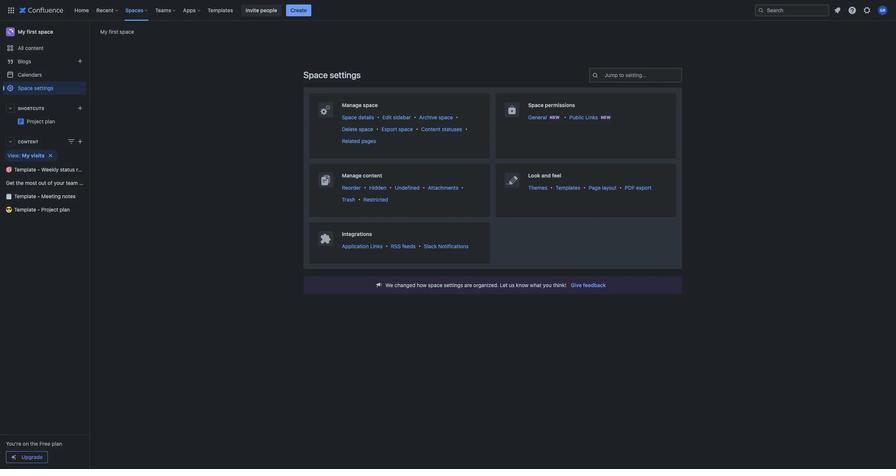 Task type: describe. For each thing, give the bounding box(es) containing it.
:dart: image
[[6, 167, 12, 173]]

project plan link up change view icon
[[3, 115, 115, 128]]

team
[[66, 180, 78, 186]]

rss feeds link
[[391, 244, 416, 250]]

sidebar
[[393, 114, 411, 121]]

space inside 'element'
[[18, 85, 33, 91]]

1 vertical spatial the
[[30, 441, 38, 448]]

status
[[60, 167, 75, 173]]

create a page image
[[76, 137, 85, 146]]

upgrade button
[[6, 452, 47, 463]]

give feedback
[[571, 282, 606, 289]]

appswitcher icon image
[[7, 6, 16, 15]]

template - project plan
[[14, 207, 70, 213]]

Search field
[[755, 4, 829, 16]]

1 horizontal spatial my first space link
[[100, 28, 134, 35]]

template for template - weekly status report
[[14, 167, 36, 173]]

details
[[358, 114, 374, 121]]

template - weekly status report
[[14, 167, 91, 173]]

2 vertical spatial settings
[[444, 282, 463, 289]]

integrations
[[342, 231, 372, 237]]

my up all
[[18, 29, 25, 35]]

notifications
[[438, 244, 469, 250]]

collapse sidebar image
[[81, 24, 97, 39]]

:dart: image
[[6, 167, 12, 173]]

slack notifications link
[[424, 244, 469, 250]]

manage space
[[342, 102, 378, 108]]

templates link inside global element
[[205, 4, 235, 16]]

trash link
[[342, 197, 355, 203]]

general new
[[528, 114, 560, 121]]

restricted
[[364, 197, 388, 203]]

template - project plan image
[[18, 119, 24, 125]]

space down the spaces
[[120, 28, 134, 35]]

themes link
[[528, 185, 547, 191]]

global element
[[4, 0, 754, 21]]

general
[[528, 114, 547, 121]]

public links new
[[569, 114, 611, 121]]

0 horizontal spatial the
[[16, 180, 24, 186]]

banner containing home
[[0, 0, 896, 21]]

archive space
[[419, 114, 453, 121]]

blogs link
[[3, 55, 86, 68]]

space right how at the left bottom of the page
[[428, 282, 442, 289]]

space details
[[342, 114, 374, 121]]

space settings link
[[3, 82, 86, 95]]

reorder
[[342, 185, 361, 191]]

how
[[417, 282, 427, 289]]

template - meeting notes
[[14, 193, 76, 200]]

application
[[342, 244, 369, 250]]

links for application
[[370, 244, 383, 250]]

recent button
[[94, 4, 121, 16]]

project inside template - project plan link
[[41, 207, 58, 213]]

what
[[530, 282, 542, 289]]

settings icon image
[[863, 6, 872, 15]]

your
[[54, 180, 64, 186]]

content statuses link
[[421, 126, 462, 133]]

out
[[38, 180, 46, 186]]

on
[[23, 441, 29, 448]]

upgrade
[[21, 455, 43, 461]]

project plan link down the shortcuts dropdown button
[[27, 118, 55, 125]]

new
[[550, 115, 560, 120]]

you're on the free plan
[[6, 441, 62, 448]]

let
[[500, 282, 508, 289]]

calendars
[[18, 72, 42, 78]]

of
[[48, 180, 52, 186]]

undefined
[[395, 185, 420, 191]]

space permissions
[[528, 102, 575, 108]]

space details link
[[342, 114, 374, 121]]

rss
[[391, 244, 401, 250]]

export space link
[[382, 126, 413, 133]]

:sunglasses: image
[[6, 207, 12, 213]]

create
[[290, 7, 307, 13]]

pdf export link
[[625, 185, 652, 191]]

apps button
[[181, 4, 203, 16]]

space up content statuses link
[[439, 114, 453, 121]]

hidden link
[[369, 185, 386, 191]]

general link
[[528, 114, 547, 121]]

content statuses
[[421, 126, 462, 133]]

manage for manage space
[[342, 102, 362, 108]]

space up details
[[363, 102, 378, 108]]

templates for bottommost templates link
[[556, 185, 580, 191]]

template for template - meeting notes
[[14, 193, 36, 200]]

0 vertical spatial settings
[[330, 70, 361, 80]]

free
[[39, 441, 50, 448]]

slack
[[424, 244, 437, 250]]

- for weekly
[[37, 167, 40, 173]]

undefined link
[[395, 185, 420, 191]]

space down the report
[[79, 180, 94, 186]]

reorder link
[[342, 185, 361, 191]]

view: my visits
[[7, 153, 45, 159]]

give
[[571, 282, 582, 289]]

pdf
[[625, 185, 635, 191]]

get
[[6, 180, 15, 186]]

delete space link
[[342, 126, 373, 133]]

changed
[[395, 282, 415, 289]]

all content link
[[3, 42, 86, 55]]

invite people
[[246, 7, 277, 13]]

archive space link
[[419, 114, 453, 121]]

jump
[[605, 72, 618, 78]]

invite people button
[[241, 4, 282, 16]]

look
[[528, 173, 540, 179]]

edit
[[382, 114, 392, 121]]

my first space inside 'space' 'element'
[[18, 29, 53, 35]]

shortcuts button
[[3, 102, 86, 115]]

content for content
[[18, 139, 38, 144]]

manage content
[[342, 173, 382, 179]]

1 vertical spatial templates link
[[556, 185, 580, 191]]

content for manage content
[[363, 173, 382, 179]]

view:
[[7, 153, 20, 159]]

0 horizontal spatial my first space link
[[3, 24, 86, 39]]

delete space
[[342, 126, 373, 133]]

pages
[[361, 138, 376, 144]]

space down sidebar
[[399, 126, 413, 133]]

project plan for project plan link on top of change view icon
[[86, 115, 115, 122]]



Task type: locate. For each thing, give the bounding box(es) containing it.
first up all content
[[27, 29, 37, 35]]

- for project
[[37, 207, 40, 213]]

to
[[619, 72, 624, 78]]

notification icon image
[[833, 6, 842, 15]]

2 manage from the top
[[342, 173, 362, 179]]

are
[[464, 282, 472, 289]]

content for all content
[[25, 45, 44, 51]]

setting...
[[626, 72, 647, 78]]

templates link
[[205, 4, 235, 16], [556, 185, 580, 191]]

0 horizontal spatial project plan
[[27, 118, 55, 125]]

know
[[516, 282, 529, 289]]

links left rss
[[370, 244, 383, 250]]

confluence image
[[19, 6, 63, 15], [19, 6, 63, 15]]

rss feeds
[[391, 244, 416, 250]]

0 vertical spatial space settings
[[303, 70, 361, 80]]

shortcuts
[[18, 106, 44, 111]]

template down most
[[14, 193, 36, 200]]

1 vertical spatial template
[[14, 193, 36, 200]]

1 vertical spatial content
[[18, 139, 38, 144]]

template right :sunglasses: image
[[14, 207, 36, 213]]

1 vertical spatial space settings
[[18, 85, 53, 91]]

first down recent dropdown button
[[109, 28, 118, 35]]

space element
[[0, 21, 115, 470]]

premium image
[[11, 455, 17, 461]]

jump to setting...
[[605, 72, 647, 78]]

content inside 'space' 'element'
[[25, 45, 44, 51]]

the right get
[[16, 180, 24, 186]]

content button
[[3, 135, 86, 148]]

0 vertical spatial content
[[421, 126, 440, 133]]

report
[[76, 167, 91, 173]]

0 vertical spatial manage
[[342, 102, 362, 108]]

think!
[[553, 282, 566, 289]]

2 horizontal spatial settings
[[444, 282, 463, 289]]

0 vertical spatial content
[[25, 45, 44, 51]]

notes
[[62, 193, 76, 200]]

look and feel
[[528, 173, 561, 179]]

0 horizontal spatial first
[[27, 29, 37, 35]]

templates for templates link within global element
[[208, 7, 233, 13]]

banner
[[0, 0, 896, 21]]

:notepad_spiral: image
[[6, 194, 12, 200], [6, 194, 12, 200]]

content up view: my visits
[[18, 139, 38, 144]]

space up all content link
[[38, 29, 53, 35]]

my right collapse sidebar icon
[[100, 28, 107, 35]]

2 vertical spatial -
[[37, 207, 40, 213]]

recent
[[96, 7, 113, 13]]

hidden
[[369, 185, 386, 191]]

2 template from the top
[[14, 193, 36, 200]]

related
[[342, 138, 360, 144]]

attachments
[[428, 185, 458, 191]]

my
[[100, 28, 107, 35], [18, 29, 25, 35], [22, 153, 30, 159]]

space down details
[[359, 126, 373, 133]]

1 horizontal spatial space settings
[[303, 70, 361, 80]]

the right on
[[30, 441, 38, 448]]

0 horizontal spatial templates
[[208, 7, 233, 13]]

plan
[[104, 115, 115, 122], [45, 118, 55, 125], [60, 207, 70, 213], [52, 441, 62, 448]]

- left meeting
[[37, 193, 40, 200]]

export
[[382, 126, 397, 133]]

feel
[[552, 173, 561, 179]]

spaces button
[[123, 4, 151, 16]]

1 horizontal spatial project plan
[[86, 115, 115, 122]]

0 horizontal spatial content
[[25, 45, 44, 51]]

1 vertical spatial -
[[37, 193, 40, 200]]

0 horizontal spatial my first space
[[18, 29, 53, 35]]

1 horizontal spatial content
[[421, 126, 440, 133]]

1 horizontal spatial content
[[363, 173, 382, 179]]

edit sidebar link
[[382, 114, 411, 121]]

1 horizontal spatial settings
[[330, 70, 361, 80]]

content up "hidden" at the top left of page
[[363, 173, 382, 179]]

content
[[421, 126, 440, 133], [18, 139, 38, 144]]

page layout link
[[589, 185, 617, 191]]

0 horizontal spatial content
[[18, 139, 38, 144]]

add shortcut image
[[76, 104, 85, 113]]

application links link
[[342, 244, 383, 250]]

related pages
[[342, 138, 376, 144]]

settings up 'manage space'
[[330, 70, 361, 80]]

space settings inside 'space' 'element'
[[18, 85, 53, 91]]

1 horizontal spatial links
[[586, 114, 598, 121]]

1 horizontal spatial my first space
[[100, 28, 134, 35]]

clear view image
[[46, 151, 55, 160]]

1 horizontal spatial templates
[[556, 185, 580, 191]]

my first space link
[[3, 24, 86, 39], [100, 28, 134, 35]]

feedback
[[583, 282, 606, 289]]

0 horizontal spatial settings
[[34, 85, 53, 91]]

export
[[636, 185, 652, 191]]

themes
[[528, 185, 547, 191]]

0 horizontal spatial space settings
[[18, 85, 53, 91]]

give feedback button
[[566, 280, 610, 292]]

template - project plan link
[[3, 203, 86, 217]]

content down 'archive'
[[421, 126, 440, 133]]

my right view:
[[22, 153, 30, 159]]

- inside template - project plan link
[[37, 207, 40, 213]]

0 horizontal spatial templates link
[[205, 4, 235, 16]]

templates right apps popup button
[[208, 7, 233, 13]]

links
[[586, 114, 598, 121], [370, 244, 383, 250]]

1 manage from the top
[[342, 102, 362, 108]]

my first space down recent dropdown button
[[100, 28, 134, 35]]

application links
[[342, 244, 383, 250]]

page
[[589, 185, 601, 191]]

- inside template - weekly status report link
[[37, 167, 40, 173]]

0 vertical spatial templates link
[[205, 4, 235, 16]]

search image
[[758, 7, 764, 13]]

1 vertical spatial content
[[363, 173, 382, 179]]

1 horizontal spatial the
[[30, 441, 38, 448]]

template - weekly status report link
[[3, 163, 91, 177]]

most
[[25, 180, 37, 186]]

0 vertical spatial links
[[586, 114, 598, 121]]

restricted link
[[364, 197, 388, 203]]

- left weekly
[[37, 167, 40, 173]]

settings down calendars 'link'
[[34, 85, 53, 91]]

settings inside 'space' 'element'
[[34, 85, 53, 91]]

- inside template - meeting notes link
[[37, 193, 40, 200]]

template for template - project plan
[[14, 207, 36, 213]]

teams
[[155, 7, 171, 13]]

settings
[[330, 70, 361, 80], [34, 85, 53, 91], [444, 282, 463, 289]]

my first space link down recent dropdown button
[[100, 28, 134, 35]]

1 vertical spatial manage
[[342, 173, 362, 179]]

1 horizontal spatial templates link
[[556, 185, 580, 191]]

export space
[[382, 126, 413, 133]]

content right all
[[25, 45, 44, 51]]

attachments link
[[428, 185, 458, 191]]

weekly
[[41, 167, 59, 173]]

3 template from the top
[[14, 207, 36, 213]]

related pages link
[[342, 138, 376, 144]]

spaces
[[125, 7, 143, 13]]

:sunglasses: image
[[6, 207, 12, 213]]

0 vertical spatial -
[[37, 167, 40, 173]]

we changed how space settings are organized. let us know what you think!
[[386, 282, 566, 289]]

change view image
[[67, 137, 76, 146]]

1 template from the top
[[14, 167, 36, 173]]

2 - from the top
[[37, 193, 40, 200]]

1 vertical spatial settings
[[34, 85, 53, 91]]

help icon image
[[848, 6, 857, 15]]

home link
[[72, 4, 91, 16]]

manage up reorder link
[[342, 173, 362, 179]]

0 horizontal spatial links
[[370, 244, 383, 250]]

template down view: my visits
[[14, 167, 36, 173]]

project plan
[[86, 115, 115, 122], [27, 118, 55, 125]]

space
[[120, 28, 134, 35], [38, 29, 53, 35], [363, 102, 378, 108], [439, 114, 453, 121], [359, 126, 373, 133], [399, 126, 413, 133], [79, 180, 94, 186], [428, 282, 442, 289]]

Search settings text field
[[605, 72, 606, 79]]

1 vertical spatial links
[[370, 244, 383, 250]]

public
[[569, 114, 584, 121]]

and
[[542, 173, 551, 179]]

my first space up all content
[[18, 29, 53, 35]]

organized.
[[473, 282, 499, 289]]

settings left are
[[444, 282, 463, 289]]

manage up space details link
[[342, 102, 362, 108]]

- for meeting
[[37, 193, 40, 200]]

all
[[18, 45, 24, 51]]

delete
[[342, 126, 357, 133]]

layout
[[602, 185, 617, 191]]

first
[[109, 28, 118, 35], [27, 29, 37, 35]]

create a blog image
[[76, 57, 85, 66]]

archive
[[419, 114, 437, 121]]

0 vertical spatial template
[[14, 167, 36, 173]]

templates link right apps popup button
[[205, 4, 235, 16]]

links left new
[[586, 114, 598, 121]]

templates link down feel on the top
[[556, 185, 580, 191]]

templates inside templates link
[[208, 7, 233, 13]]

0 vertical spatial templates
[[208, 7, 233, 13]]

templates down feel on the top
[[556, 185, 580, 191]]

public links link
[[569, 114, 598, 121]]

content for content statuses
[[421, 126, 440, 133]]

the
[[16, 180, 24, 186], [30, 441, 38, 448]]

manage for manage content
[[342, 173, 362, 179]]

1 horizontal spatial first
[[109, 28, 118, 35]]

my first space link up all content link
[[3, 24, 86, 39]]

1 vertical spatial templates
[[556, 185, 580, 191]]

all content
[[18, 45, 44, 51]]

edit sidebar
[[382, 114, 411, 121]]

first inside 'space' 'element'
[[27, 29, 37, 35]]

1 - from the top
[[37, 167, 40, 173]]

0 vertical spatial the
[[16, 180, 24, 186]]

content inside dropdown button
[[18, 139, 38, 144]]

links for public
[[586, 114, 598, 121]]

template - meeting notes link
[[3, 190, 86, 203]]

- down template - meeting notes link
[[37, 207, 40, 213]]

get the most out of your team space link
[[3, 177, 94, 190]]

statuses
[[442, 126, 462, 133]]

2 vertical spatial template
[[14, 207, 36, 213]]

blogs
[[18, 58, 31, 65]]

you're
[[6, 441, 21, 448]]

project plan for project plan link under the shortcuts dropdown button
[[27, 118, 55, 125]]

people
[[260, 7, 277, 13]]

3 - from the top
[[37, 207, 40, 213]]



Task type: vqa. For each thing, say whether or not it's contained in the screenshot.
feedback
yes



